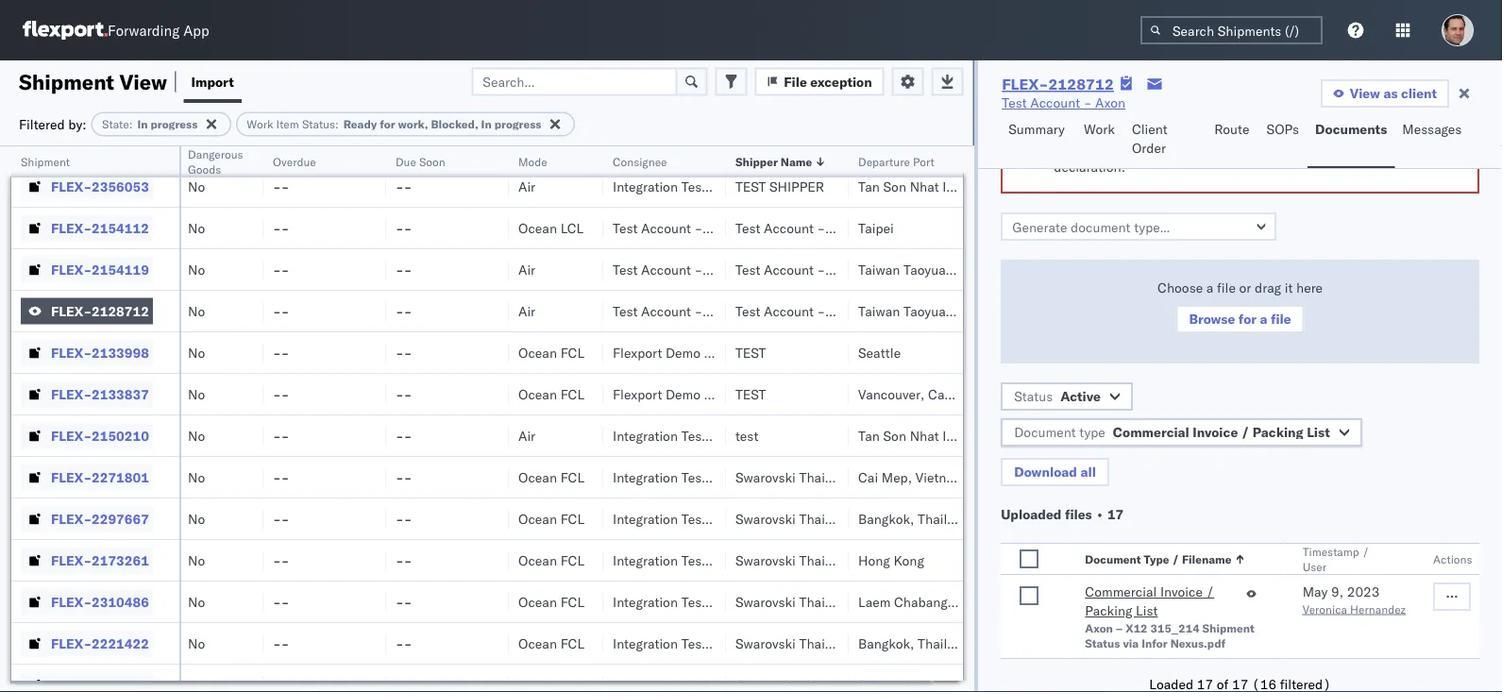 Task type: locate. For each thing, give the bounding box(es) containing it.
flex- down flex-2128712 button
[[51, 344, 92, 361]]

status left active
[[1014, 388, 1053, 404]]

due soon
[[396, 154, 445, 169]]

0 vertical spatial file
[[1217, 279, 1236, 296]]

1 horizontal spatial documents
[[1315, 121, 1387, 137]]

list
[[1307, 423, 1330, 440], [1136, 602, 1158, 618]]

3 ocean fcl from the top
[[518, 469, 584, 485]]

4 no from the top
[[188, 261, 205, 278]]

bangkok, for flex-2221422
[[858, 635, 914, 651]]

shipment inside shipment button
[[21, 154, 70, 169]]

flex-2128712 link
[[1002, 75, 1114, 93]]

2128712 down 2154119
[[92, 303, 149, 319]]

9 ocean from the top
[[518, 635, 557, 651]]

0 vertical spatial packing
[[1253, 423, 1304, 440]]

3 ag from the top
[[798, 427, 816, 444]]

swarovski thailand test for 2221422
[[736, 635, 880, 651]]

file left or
[[1217, 279, 1236, 296]]

flex- down flex-2154112 button
[[51, 261, 92, 278]]

2 lcl from the top
[[560, 220, 584, 236]]

overdue
[[273, 154, 316, 169]]

2 horizontal spatial for
[[1309, 139, 1326, 156]]

1 vertical spatial on
[[775, 178, 794, 195]]

shipment up by:
[[19, 68, 114, 94]]

1 vertical spatial invoice
[[1160, 583, 1203, 600]]

nexus.pdf
[[1170, 635, 1226, 650]]

flex- down flex-2356053 button
[[51, 220, 92, 236]]

2 vertical spatial on
[[775, 427, 794, 444]]

1 vertical spatial flexport
[[613, 386, 662, 402]]

integration test account - on ag for flex-2356053
[[613, 178, 816, 195]]

7 no from the top
[[188, 386, 205, 402]]

0 vertical spatial flexport
[[613, 344, 662, 361]]

0 horizontal spatial a
[[1206, 279, 1214, 296]]

5 ocean from the top
[[518, 469, 557, 485]]

document
[[1014, 423, 1076, 440], [1085, 551, 1141, 566]]

0 horizontal spatial list
[[1136, 602, 1158, 618]]

cai
[[858, 469, 878, 485]]

view as client
[[1350, 85, 1437, 102]]

progress up dangerous
[[151, 117, 198, 131]]

3 test from the top
[[736, 344, 766, 361]]

0 vertical spatial a
[[1206, 279, 1214, 296]]

1 vertical spatial ocean lcl
[[518, 220, 584, 236]]

2128712 inside button
[[92, 303, 149, 319]]

sops button
[[1259, 112, 1308, 168]]

flex-2271801
[[51, 469, 149, 485]]

2 flexport from the top
[[613, 386, 662, 402]]

swarovski thailand test down laem
[[736, 635, 880, 651]]

2 test shipper from the top
[[736, 178, 824, 195]]

flex- down flex-2133837 button
[[51, 427, 92, 444]]

5 ocean fcl from the top
[[518, 552, 584, 568]]

documents up customs
[[1315, 121, 1387, 137]]

4 swarovski from the top
[[736, 593, 796, 610]]

1 ocean fcl from the top
[[518, 344, 584, 361]]

integration
[[613, 136, 678, 153], [613, 178, 678, 195], [613, 427, 678, 444]]

3 resize handle column header from the left
[[364, 146, 386, 692]]

0 horizontal spatial :
[[129, 117, 133, 131]]

1 integration from the top
[[613, 136, 678, 153]]

0 vertical spatial flexport demo shipper co.
[[613, 344, 772, 361]]

for inside button
[[1239, 310, 1257, 327]]

on for flex-2150210
[[775, 427, 794, 444]]

2271801
[[92, 469, 149, 485]]

1 horizontal spatial in
[[481, 117, 492, 131]]

5 swarovski from the top
[[736, 635, 796, 651]]

1 bangkok, thailand from the top
[[858, 510, 970, 527]]

4 test from the top
[[736, 386, 766, 402]]

flex-2221422
[[51, 635, 149, 651]]

blocked,
[[431, 117, 478, 131]]

no for flex-2310486
[[188, 593, 205, 610]]

1 demo from the top
[[666, 344, 701, 361]]

fcl for flex-2221422
[[560, 635, 584, 651]]

shipper
[[769, 136, 824, 153], [769, 178, 824, 195]]

flex- down flex-2150210 button
[[51, 469, 92, 485]]

ag for flex-2150210
[[798, 427, 816, 444]]

shipper down name
[[769, 178, 824, 195]]

0 vertical spatial documents
[[1315, 121, 1387, 137]]

1 vertical spatial for
[[1309, 139, 1326, 156]]

no for flex-2221422
[[188, 635, 205, 651]]

item
[[276, 117, 299, 131]]

document left type
[[1085, 551, 1141, 566]]

consignee
[[613, 154, 667, 169]]

2 on from the top
[[775, 178, 794, 195]]

integration test account - on ag for flex-2388003
[[613, 136, 816, 153]]

ocean for 2173261
[[518, 552, 557, 568]]

2 no from the top
[[188, 178, 205, 195]]

2 co. from the top
[[754, 386, 772, 402]]

swarovski for 2271801
[[736, 469, 796, 485]]

1 in from the left
[[137, 117, 148, 131]]

1 horizontal spatial flex-2128712
[[1002, 75, 1114, 93]]

4 swarovski thailand test from the top
[[736, 593, 880, 610]]

0 vertical spatial shipper
[[769, 136, 824, 153]]

3 air from the top
[[518, 303, 535, 319]]

in right 'state'
[[137, 117, 148, 131]]

2133837
[[92, 386, 149, 402]]

no for flex-2271801
[[188, 469, 205, 485]]

route button
[[1207, 112, 1259, 168]]

resize handle column header for shipper name
[[826, 146, 849, 692]]

1 vertical spatial bangkok,
[[858, 635, 914, 651]]

0 vertical spatial bangkok,
[[858, 510, 914, 527]]

x12
[[1126, 620, 1148, 634]]

work inside button
[[1084, 121, 1115, 137]]

2 test from the top
[[736, 178, 766, 195]]

2 integration from the top
[[613, 178, 678, 195]]

in right blocked,
[[481, 117, 492, 131]]

0 vertical spatial shipment
[[19, 68, 114, 94]]

0 horizontal spatial document
[[1014, 423, 1076, 440]]

5 swarovski thailand test from the top
[[736, 635, 880, 651]]

a inside button
[[1260, 310, 1268, 327]]

1 vertical spatial demo
[[666, 386, 701, 402]]

co.
[[754, 344, 772, 361], [754, 386, 772, 402]]

flexport for vancouver, canada
[[613, 386, 662, 402]]

swarovski for 2310486
[[736, 593, 796, 610]]

3 no from the top
[[188, 220, 205, 236]]

6 ocean from the top
[[518, 510, 557, 527]]

state : in progress
[[102, 117, 198, 131]]

ag
[[798, 136, 816, 153], [798, 178, 816, 195], [798, 427, 816, 444]]

documents inside documents review in progress. do not use for customs declaration.
[[1054, 139, 1122, 156]]

dangerous goods
[[188, 147, 243, 176]]

file down it
[[1271, 310, 1291, 327]]

work up declaration.
[[1084, 121, 1115, 137]]

flex-2133998
[[51, 344, 149, 361]]

work left item
[[247, 117, 273, 131]]

account
[[1030, 94, 1080, 111], [710, 136, 760, 153], [710, 178, 760, 195], [641, 220, 691, 236], [764, 220, 814, 236], [641, 261, 691, 278], [764, 261, 814, 278], [641, 303, 691, 319], [764, 303, 814, 319], [710, 427, 760, 444]]

swarovski thailand test for 2271801
[[736, 469, 880, 485]]

2 bangkok, thailand from the top
[[858, 635, 970, 651]]

ag down name
[[798, 178, 816, 195]]

3 swarovski from the top
[[736, 552, 796, 568]]

1 horizontal spatial document
[[1085, 551, 1141, 566]]

on
[[775, 136, 794, 153], [775, 178, 794, 195], [775, 427, 794, 444]]

7 resize handle column header from the left
[[826, 146, 849, 692]]

Search... text field
[[471, 68, 677, 96]]

no for flex-2356053
[[188, 178, 205, 195]]

flex-
[[1002, 75, 1048, 93], [51, 136, 92, 153], [51, 178, 92, 195], [51, 220, 92, 236], [51, 261, 92, 278], [51, 303, 92, 319], [51, 344, 92, 361], [51, 386, 92, 402], [51, 427, 92, 444], [51, 469, 92, 485], [51, 510, 92, 527], [51, 552, 92, 568], [51, 593, 92, 610], [51, 635, 92, 651]]

0 vertical spatial ocean lcl
[[518, 136, 584, 153]]

/
[[1241, 423, 1250, 440], [1362, 544, 1369, 558], [1172, 551, 1179, 566], [1206, 583, 1214, 600]]

0 vertical spatial lcl
[[560, 136, 584, 153]]

dangerous
[[188, 147, 243, 161]]

flex-2128712 down "flex-2154119"
[[51, 303, 149, 319]]

1 horizontal spatial file
[[1271, 310, 1291, 327]]

a down drag
[[1260, 310, 1268, 327]]

4 ocean from the top
[[518, 386, 557, 402]]

ocean fcl for flex-2133837
[[518, 386, 584, 402]]

taipei
[[858, 220, 894, 236]]

8 no from the top
[[188, 427, 205, 444]]

3 integration from the top
[[613, 427, 678, 444]]

ocean fcl
[[518, 344, 584, 361], [518, 386, 584, 402], [518, 469, 584, 485], [518, 510, 584, 527], [518, 552, 584, 568], [518, 593, 584, 610], [518, 635, 584, 651]]

2 air from the top
[[518, 261, 535, 278]]

1 vertical spatial integration
[[613, 178, 678, 195]]

7 fcl from the top
[[560, 635, 584, 651]]

timestamp / user button
[[1299, 540, 1395, 574]]

2 swarovski thailand test from the top
[[736, 510, 880, 527]]

: up 2388003
[[129, 117, 133, 131]]

files
[[1065, 506, 1092, 522]]

download
[[1014, 463, 1077, 480]]

on right test
[[775, 427, 794, 444]]

1 vertical spatial document
[[1085, 551, 1141, 566]]

ready
[[343, 117, 377, 131]]

flexport
[[613, 344, 662, 361], [613, 386, 662, 402]]

flex- down flex-2154119 button
[[51, 303, 92, 319]]

2 vertical spatial integration test account - on ag
[[613, 427, 816, 444]]

air for flex-2154119
[[518, 261, 535, 278]]

view inside button
[[1350, 85, 1380, 102]]

1 vertical spatial packing
[[1085, 602, 1133, 618]]

forwarding app
[[108, 21, 209, 39]]

documents up declaration.
[[1054, 139, 1122, 156]]

0 vertical spatial 2128712
[[1048, 75, 1114, 93]]

1 vertical spatial commercial
[[1085, 583, 1157, 600]]

resize handle column header for departure port
[[949, 146, 972, 692]]

forwarding app link
[[23, 21, 209, 40]]

0 horizontal spatial progress
[[151, 117, 198, 131]]

file exception button
[[755, 68, 884, 96], [755, 68, 884, 96]]

0 horizontal spatial documents
[[1054, 139, 1122, 156]]

documents review in progress. do not use for customs declaration.
[[1054, 139, 1382, 175]]

3 ocean from the top
[[518, 344, 557, 361]]

10 no from the top
[[188, 510, 205, 527]]

3 fcl from the top
[[560, 469, 584, 485]]

import
[[191, 73, 234, 90]]

document inside button
[[1085, 551, 1141, 566]]

via
[[1123, 635, 1139, 650]]

1 vertical spatial test shipper
[[736, 178, 824, 195]]

ag for flex-2356053
[[798, 178, 816, 195]]

2 integration test account - on ag from the top
[[613, 178, 816, 195]]

dangerous goods button
[[178, 143, 256, 177]]

2 demo from the top
[[666, 386, 701, 402]]

1 on from the top
[[775, 136, 794, 153]]

2 vertical spatial shipment
[[1202, 620, 1254, 634]]

1 horizontal spatial for
[[1239, 310, 1257, 327]]

0 horizontal spatial packing
[[1085, 602, 1133, 618]]

flex- down flex-2310486 button
[[51, 635, 92, 651]]

document type commercial invoice / packing list
[[1014, 423, 1330, 440]]

0 vertical spatial invoice
[[1193, 423, 1238, 440]]

shipper for ocean lcl
[[769, 136, 824, 153]]

swarovski thailand test for 2297667
[[736, 510, 880, 527]]

lcl down the mode button
[[560, 220, 584, 236]]

0 vertical spatial test shipper
[[736, 136, 824, 153]]

choose a file or drag it here
[[1158, 279, 1323, 296]]

goods
[[188, 162, 221, 176]]

0 vertical spatial co.
[[754, 344, 772, 361]]

demo for vancouver, canada
[[666, 386, 701, 402]]

1 horizontal spatial work
[[1084, 121, 1115, 137]]

2 vertical spatial for
[[1239, 310, 1257, 327]]

shipment for shipment
[[21, 154, 70, 169]]

0 vertical spatial ag
[[798, 136, 816, 153]]

flex- for flex-2133837 button
[[51, 386, 92, 402]]

0 vertical spatial list
[[1307, 423, 1330, 440]]

flex-2150210
[[51, 427, 149, 444]]

1 co. from the top
[[754, 344, 772, 361]]

file
[[784, 73, 807, 90]]

a
[[1206, 279, 1214, 296], [1260, 310, 1268, 327]]

2128712 up work button
[[1048, 75, 1114, 93]]

hong
[[858, 552, 890, 568]]

list inside commercial invoice / packing list
[[1136, 602, 1158, 618]]

flex- for flex-2297667 button
[[51, 510, 92, 527]]

test shipper down shipper name in the top of the page
[[736, 178, 824, 195]]

2 vertical spatial status
[[1085, 635, 1120, 650]]

ocean for 2133837
[[518, 386, 557, 402]]

6 ocean fcl from the top
[[518, 593, 584, 610]]

exception
[[810, 73, 872, 90]]

1 vertical spatial 2128712
[[92, 303, 149, 319]]

work for work item status : ready for work, blocked, in progress
[[247, 117, 273, 131]]

drag
[[1255, 279, 1281, 296]]

1 fcl from the top
[[560, 344, 584, 361]]

1 air from the top
[[518, 178, 535, 195]]

None checkbox
[[1020, 549, 1039, 568]]

-
[[1084, 94, 1092, 111], [273, 136, 281, 153], [281, 136, 289, 153], [396, 136, 404, 153], [404, 136, 412, 153], [763, 136, 771, 153], [273, 178, 281, 195], [281, 178, 289, 195], [396, 178, 404, 195], [404, 178, 412, 195], [763, 178, 771, 195], [273, 220, 281, 236], [281, 220, 289, 236], [396, 220, 404, 236], [404, 220, 412, 236], [694, 220, 703, 236], [817, 220, 825, 236], [273, 261, 281, 278], [281, 261, 289, 278], [396, 261, 404, 278], [404, 261, 412, 278], [694, 261, 703, 278], [817, 261, 825, 278], [273, 303, 281, 319], [281, 303, 289, 319], [396, 303, 404, 319], [404, 303, 412, 319], [694, 303, 703, 319], [817, 303, 825, 319], [273, 344, 281, 361], [281, 344, 289, 361], [396, 344, 404, 361], [404, 344, 412, 361], [273, 386, 281, 402], [281, 386, 289, 402], [396, 386, 404, 402], [404, 386, 412, 402], [273, 427, 281, 444], [281, 427, 289, 444], [396, 427, 404, 444], [404, 427, 412, 444], [763, 427, 771, 444], [273, 469, 281, 485], [281, 469, 289, 485], [396, 469, 404, 485], [404, 469, 412, 485], [273, 510, 281, 527], [281, 510, 289, 527], [396, 510, 404, 527], [404, 510, 412, 527], [273, 552, 281, 568], [281, 552, 289, 568], [396, 552, 404, 568], [404, 552, 412, 568], [273, 593, 281, 610], [281, 593, 289, 610], [396, 593, 404, 610], [404, 593, 412, 610], [273, 635, 281, 651], [281, 635, 289, 651], [396, 635, 404, 651], [404, 635, 412, 651]]

5 resize handle column header from the left
[[581, 146, 603, 692]]

1 flexport from the top
[[613, 344, 662, 361]]

ag up name
[[798, 136, 816, 153]]

hong kong
[[858, 552, 924, 568]]

status down –
[[1085, 635, 1120, 650]]

for down or
[[1239, 310, 1257, 327]]

flexport demo shipper co.
[[613, 344, 772, 361], [613, 386, 772, 402]]

6 fcl from the top
[[560, 593, 584, 610]]

view up state : in progress
[[119, 68, 167, 94]]

1 ocean lcl from the top
[[518, 136, 584, 153]]

shipper inside button
[[736, 154, 778, 169]]

1 vertical spatial flexport demo shipper co.
[[613, 386, 772, 402]]

1 vertical spatial list
[[1136, 602, 1158, 618]]

bangkok, down laem
[[858, 635, 914, 651]]

1 swarovski from the top
[[736, 469, 796, 485]]

document type / filename
[[1085, 551, 1232, 566]]

it
[[1285, 279, 1293, 296]]

flex- down by:
[[51, 136, 92, 153]]

3 swarovski thailand test from the top
[[736, 552, 880, 568]]

integration for flex-2356053
[[613, 178, 678, 195]]

2 vertical spatial ag
[[798, 427, 816, 444]]

: left ready
[[335, 117, 339, 131]]

1 integration test account - on ag from the top
[[613, 136, 816, 153]]

ocean fcl for flex-2310486
[[518, 593, 584, 610]]

timestamp
[[1303, 544, 1359, 558]]

resize handle column header for mode
[[581, 146, 603, 692]]

1 bangkok, from the top
[[858, 510, 914, 527]]

8 ocean from the top
[[518, 593, 557, 610]]

commercial right type
[[1113, 423, 1190, 440]]

test shipper up shipper name in the top of the page
[[736, 136, 824, 153]]

0 horizontal spatial for
[[380, 117, 395, 131]]

fcl for flex-2271801
[[560, 469, 584, 485]]

0 horizontal spatial flex-2128712
[[51, 303, 149, 319]]

2 fcl from the top
[[560, 386, 584, 402]]

flex- down 'flex-2271801' button
[[51, 510, 92, 527]]

2356053
[[92, 178, 149, 195]]

import button
[[184, 60, 241, 103]]

axon inside axon – x12 315_214 shipment status via infor nexus.pdf
[[1085, 620, 1113, 634]]

flex-2128712 inside button
[[51, 303, 149, 319]]

no for flex-2150210
[[188, 427, 205, 444]]

1 vertical spatial ag
[[798, 178, 816, 195]]

swarovski
[[736, 469, 796, 485], [736, 510, 796, 527], [736, 552, 796, 568], [736, 593, 796, 610], [736, 635, 796, 651]]

5 no from the top
[[188, 303, 205, 319]]

3 integration test account - on ag from the top
[[613, 427, 816, 444]]

lcl down search... text field
[[560, 136, 584, 153]]

4 ocean fcl from the top
[[518, 510, 584, 527]]

8 resize handle column header from the left
[[949, 146, 972, 692]]

1 vertical spatial flex-2128712
[[51, 303, 149, 319]]

1 vertical spatial status
[[1014, 388, 1053, 404]]

1 vertical spatial documents
[[1054, 139, 1122, 156]]

4 air from the top
[[518, 427, 535, 444]]

flex- for flex-2154119 button
[[51, 261, 92, 278]]

progress up mode
[[494, 117, 541, 131]]

1 shipper from the top
[[769, 136, 824, 153]]

1 horizontal spatial status
[[1014, 388, 1053, 404]]

6 resize handle column header from the left
[[703, 146, 726, 692]]

swarovski for 2173261
[[736, 552, 796, 568]]

1 horizontal spatial view
[[1350, 85, 1380, 102]]

no for flex-2154112
[[188, 220, 205, 236]]

view left as
[[1350, 85, 1380, 102]]

ocean lcl up mode
[[518, 136, 584, 153]]

swarovski thailand test up laem
[[736, 552, 880, 568]]

flex-2128712 up "summary" at right
[[1002, 75, 1114, 93]]

no for flex-2297667
[[188, 510, 205, 527]]

soon
[[419, 154, 445, 169]]

0 vertical spatial integration
[[613, 136, 678, 153]]

2 ocean fcl from the top
[[518, 386, 584, 402]]

mep,
[[882, 469, 912, 485]]

0 horizontal spatial in
[[137, 117, 148, 131]]

ocean for 2154112
[[518, 220, 557, 236]]

0 vertical spatial document
[[1014, 423, 1076, 440]]

2 resize handle column header from the left
[[241, 146, 263, 692]]

flex- down flex-2297667 button
[[51, 552, 92, 568]]

2297667
[[92, 510, 149, 527]]

bangkok, thailand down cai mep, vietnam
[[858, 510, 970, 527]]

test shipper for ocean lcl
[[736, 136, 824, 153]]

1 vertical spatial co.
[[754, 386, 772, 402]]

1 vertical spatial shipment
[[21, 154, 70, 169]]

1 vertical spatial shipper
[[769, 178, 824, 195]]

shipper up name
[[769, 136, 824, 153]]

2154119
[[92, 261, 149, 278]]

shipment down the filtered on the top left
[[21, 154, 70, 169]]

1 horizontal spatial progress
[[494, 117, 541, 131]]

laem chabang, thailand
[[858, 593, 1007, 610]]

9 no from the top
[[188, 469, 205, 485]]

7 ocean from the top
[[518, 552, 557, 568]]

1 resize handle column header from the left
[[157, 146, 179, 692]]

no for flex-2128712
[[188, 303, 205, 319]]

document down status active at the right of the page
[[1014, 423, 1076, 440]]

None checkbox
[[1020, 586, 1039, 605]]

test
[[1002, 94, 1027, 111], [681, 136, 706, 153], [681, 178, 706, 195], [613, 220, 638, 236], [736, 220, 761, 236], [613, 261, 638, 278], [736, 261, 761, 278], [613, 303, 638, 319], [736, 303, 761, 319], [681, 427, 706, 444], [855, 469, 880, 485], [855, 510, 880, 527], [855, 552, 880, 568], [855, 593, 880, 610], [855, 635, 880, 651]]

flex-2356053 button
[[21, 173, 153, 200]]

for right use
[[1309, 139, 1326, 156]]

flex-2128712 button
[[21, 298, 153, 324]]

chabang,
[[894, 593, 952, 610]]

1 flexport demo shipper co. from the top
[[613, 344, 772, 361]]

1 vertical spatial bangkok, thailand
[[858, 635, 970, 651]]

flex-2150210 button
[[21, 423, 153, 449]]

1 no from the top
[[188, 136, 205, 153]]

3 on from the top
[[775, 427, 794, 444]]

swarovski thailand test for 2310486
[[736, 593, 880, 610]]

no for flex-2133837
[[188, 386, 205, 402]]

4 fcl from the top
[[560, 510, 584, 527]]

1 test shipper from the top
[[736, 136, 824, 153]]

11 no from the top
[[188, 552, 205, 568]]

1 horizontal spatial list
[[1307, 423, 1330, 440]]

0 vertical spatial on
[[775, 136, 794, 153]]

1 progress from the left
[[151, 117, 198, 131]]

shipper
[[736, 154, 778, 169], [704, 344, 751, 361], [704, 386, 751, 402]]

ag right test
[[798, 427, 816, 444]]

6 no from the top
[[188, 344, 205, 361]]

flex- down shipment button
[[51, 178, 92, 195]]

flex- down 'flex-2133998' button
[[51, 386, 92, 402]]

swarovski thailand test down test
[[736, 469, 880, 485]]

flex-2128712
[[1002, 75, 1114, 93], [51, 303, 149, 319]]

1 lcl from the top
[[560, 136, 584, 153]]

2 swarovski from the top
[[736, 510, 796, 527]]

Generate document type... text field
[[1001, 212, 1277, 240]]

1 swarovski thailand test from the top
[[736, 469, 880, 485]]

0 vertical spatial demo
[[666, 344, 701, 361]]

2 : from the left
[[335, 117, 339, 131]]

shipment up nexus.pdf
[[1202, 620, 1254, 634]]

commercial up –
[[1085, 583, 1157, 600]]

7 ocean fcl from the top
[[518, 635, 584, 651]]

flex- up "summary" at right
[[1002, 75, 1048, 93]]

by:
[[68, 116, 86, 132]]

on up shipper name in the top of the page
[[775, 136, 794, 153]]

1 horizontal spatial :
[[335, 117, 339, 131]]

2 flexport demo shipper co. from the top
[[613, 386, 772, 402]]

work for work
[[1084, 121, 1115, 137]]

status right item
[[302, 117, 335, 131]]

flex- for flex-2150210 button
[[51, 427, 92, 444]]

0 horizontal spatial status
[[302, 117, 335, 131]]

1 vertical spatial lcl
[[560, 220, 584, 236]]

5 fcl from the top
[[560, 552, 584, 568]]

client
[[1132, 121, 1168, 137]]

0 vertical spatial integration test account - on ag
[[613, 136, 816, 153]]

ocean fcl for flex-2133998
[[518, 344, 584, 361]]

2 vertical spatial integration
[[613, 427, 678, 444]]

bangkok, up hong kong at the right bottom
[[858, 510, 914, 527]]

bangkok, for flex-2297667
[[858, 510, 914, 527]]

flex- down flex-2173261 button
[[51, 593, 92, 610]]

resize handle column header
[[157, 146, 179, 692], [241, 146, 263, 692], [364, 146, 386, 692], [486, 146, 509, 692], [581, 146, 603, 692], [703, 146, 726, 692], [826, 146, 849, 692], [949, 146, 972, 692]]

integration for flex-2388003
[[613, 136, 678, 153]]

1 vertical spatial file
[[1271, 310, 1291, 327]]

ocean for 2271801
[[518, 469, 557, 485]]

no
[[188, 136, 205, 153], [188, 178, 205, 195], [188, 220, 205, 236], [188, 261, 205, 278], [188, 303, 205, 319], [188, 344, 205, 361], [188, 386, 205, 402], [188, 427, 205, 444], [188, 469, 205, 485], [188, 510, 205, 527], [188, 552, 205, 568], [188, 593, 205, 610], [188, 635, 205, 651]]

1 horizontal spatial a
[[1260, 310, 1268, 327]]

file
[[1217, 279, 1236, 296], [1271, 310, 1291, 327]]

1 vertical spatial shipper
[[704, 344, 751, 361]]

test shipper for air
[[736, 178, 824, 195]]

flexport for seattle
[[613, 344, 662, 361]]

seattle
[[858, 344, 901, 361]]

summary button
[[1001, 112, 1076, 168]]

0 horizontal spatial view
[[119, 68, 167, 94]]

documents inside 'button'
[[1315, 121, 1387, 137]]

flex-2388003 button
[[21, 132, 153, 158]]

1 vertical spatial integration test account - on ag
[[613, 178, 816, 195]]

1 horizontal spatial 2128712
[[1048, 75, 1114, 93]]

user
[[1303, 559, 1327, 573]]

2 ag from the top
[[798, 178, 816, 195]]

1 vertical spatial a
[[1260, 310, 1268, 327]]

0 horizontal spatial 2128712
[[92, 303, 149, 319]]

no for flex-2133998
[[188, 344, 205, 361]]

2 ocean from the top
[[518, 220, 557, 236]]

2 progress from the left
[[494, 117, 541, 131]]

1 ag from the top
[[798, 136, 816, 153]]

test inside test account - axon link
[[1002, 94, 1027, 111]]

ocean lcl down the mode button
[[518, 220, 584, 236]]

on down shipper name in the top of the page
[[775, 178, 794, 195]]

2 in from the left
[[481, 117, 492, 131]]

bangkok, thailand down chabang,
[[858, 635, 970, 651]]

view
[[119, 68, 167, 94], [1350, 85, 1380, 102]]

on for flex-2388003
[[775, 136, 794, 153]]

flex- for 'flex-2388003' button
[[51, 136, 92, 153]]

2 bangkok, from the top
[[858, 635, 914, 651]]

/ inside commercial invoice / packing list
[[1206, 583, 1214, 600]]

swarovski thailand test down 'hong'
[[736, 593, 880, 610]]

ocean for 2133998
[[518, 344, 557, 361]]

2 vertical spatial shipper
[[704, 386, 751, 402]]

2 shipper from the top
[[769, 178, 824, 195]]

0 horizontal spatial work
[[247, 117, 273, 131]]

a right choose
[[1206, 279, 1214, 296]]

0 horizontal spatial file
[[1217, 279, 1236, 296]]

0 vertical spatial bangkok, thailand
[[858, 510, 970, 527]]

for left "work," at the top left of page
[[380, 117, 395, 131]]

thailand
[[799, 469, 851, 485], [799, 510, 851, 527], [918, 510, 970, 527], [799, 552, 851, 568], [799, 593, 851, 610], [955, 593, 1007, 610], [799, 635, 851, 651], [918, 635, 970, 651]]

12 no from the top
[[188, 593, 205, 610]]

0 vertical spatial shipper
[[736, 154, 778, 169]]

13 no from the top
[[188, 635, 205, 651]]

2 ocean lcl from the top
[[518, 220, 584, 236]]

1 ocean from the top
[[518, 136, 557, 153]]

swarovski thailand test down cai
[[736, 510, 880, 527]]

2 horizontal spatial status
[[1085, 635, 1120, 650]]



Task type: describe. For each thing, give the bounding box(es) containing it.
veronica
[[1303, 601, 1347, 616]]

browse
[[1189, 310, 1235, 327]]

packing inside commercial invoice / packing list
[[1085, 602, 1133, 618]]

work button
[[1076, 112, 1124, 168]]

ocean for 2310486
[[518, 593, 557, 610]]

due
[[396, 154, 416, 169]]

ocean lcl for integration test account - on ag
[[518, 136, 584, 153]]

actions
[[1433, 551, 1472, 566]]

flex-2154112
[[51, 220, 149, 236]]

no for flex-2173261
[[188, 552, 205, 568]]

kaohsiung,
[[858, 136, 926, 153]]

∙
[[1095, 506, 1104, 522]]

0 vertical spatial commercial
[[1113, 423, 1190, 440]]

no for flex-2388003
[[188, 136, 205, 153]]

315_214
[[1150, 620, 1200, 634]]

shipment view
[[19, 68, 167, 94]]

may
[[1303, 583, 1328, 600]]

declaration.
[[1054, 158, 1126, 175]]

uploaded
[[1001, 506, 1062, 522]]

flex-2356053
[[51, 178, 149, 195]]

fcl for flex-2133998
[[560, 344, 584, 361]]

9,
[[1331, 583, 1344, 600]]

air for flex-2128712
[[518, 303, 535, 319]]

laem
[[858, 593, 891, 610]]

file exception
[[784, 73, 872, 90]]

kong
[[894, 552, 924, 568]]

messages
[[1402, 121, 1462, 137]]

vancouver, canada
[[858, 386, 974, 402]]

2023
[[1347, 583, 1380, 600]]

view as client button
[[1321, 79, 1449, 108]]

flex- for flex-2154112 button
[[51, 220, 92, 236]]

0 vertical spatial for
[[380, 117, 395, 131]]

flexport. image
[[23, 21, 108, 40]]

swarovski thailand test for 2173261
[[736, 552, 880, 568]]

fcl for flex-2173261
[[560, 552, 584, 568]]

state
[[102, 117, 129, 131]]

app
[[183, 21, 209, 39]]

flex-2297667
[[51, 510, 149, 527]]

work,
[[398, 117, 428, 131]]

work item status : ready for work, blocked, in progress
[[247, 117, 541, 131]]

kaohsiung, taiwan
[[858, 136, 971, 153]]

flex-2154112 button
[[21, 215, 153, 241]]

ag for flex-2388003
[[798, 136, 816, 153]]

for inside documents review in progress. do not use for customs declaration.
[[1309, 139, 1326, 156]]

4 resize handle column header from the left
[[486, 146, 509, 692]]

co. for vancouver, canada
[[754, 386, 772, 402]]

messages button
[[1395, 112, 1472, 168]]

shipper for air
[[769, 178, 824, 195]]

documents for documents
[[1315, 121, 1387, 137]]

flex-2133837
[[51, 386, 149, 402]]

flex- for flex-2356053 button
[[51, 178, 92, 195]]

1 test from the top
[[736, 136, 766, 153]]

/ inside timestamp / user
[[1362, 544, 1369, 558]]

customs
[[1329, 139, 1382, 156]]

0 vertical spatial flex-2128712
[[1002, 75, 1114, 93]]

documents for documents review in progress. do not use for customs declaration.
[[1054, 139, 1122, 156]]

progress.
[[1182, 139, 1238, 156]]

browse for a file
[[1189, 310, 1291, 327]]

ocean for 2297667
[[518, 510, 557, 527]]

on for flex-2356053
[[775, 178, 794, 195]]

shipper name
[[736, 154, 812, 169]]

timestamp / user
[[1303, 544, 1369, 573]]

ocean for 2221422
[[518, 635, 557, 651]]

commercial invoice / packing list
[[1085, 583, 1214, 618]]

1 : from the left
[[129, 117, 133, 131]]

flex-2133998 button
[[21, 339, 153, 366]]

air for flex-2150210
[[518, 427, 535, 444]]

fcl for flex-2133837
[[560, 386, 584, 402]]

no for flex-2154119
[[188, 261, 205, 278]]

fcl for flex-2297667
[[560, 510, 584, 527]]

bangkok, thailand for flex-2297667
[[858, 510, 970, 527]]

lcl for integration
[[560, 136, 584, 153]]

filtered
[[19, 116, 65, 132]]

air for flex-2356053
[[518, 178, 535, 195]]

document for document type commercial invoice / packing list
[[1014, 423, 1076, 440]]

resize handle column header for shipment
[[157, 146, 179, 692]]

do
[[1241, 139, 1258, 156]]

ocean for 2388003
[[518, 136, 557, 153]]

uploaded files ∙ 17
[[1001, 506, 1124, 522]]

type
[[1144, 551, 1169, 566]]

shipper name button
[[726, 150, 830, 169]]

shipper for vancouver, canada
[[704, 386, 751, 402]]

2133998
[[92, 344, 149, 361]]

integration test account - on ag for flex-2150210
[[613, 427, 816, 444]]

document for document type / filename
[[1085, 551, 1141, 566]]

flex- for 'flex-2133998' button
[[51, 344, 92, 361]]

invoice inside commercial invoice / packing list
[[1160, 583, 1203, 600]]

not
[[1261, 139, 1281, 156]]

client order
[[1132, 121, 1168, 156]]

mode
[[518, 154, 547, 169]]

flex- for flex-2221422 button
[[51, 635, 92, 651]]

taiwan
[[929, 136, 971, 153]]

hernandez
[[1350, 601, 1406, 616]]

integration for flex-2150210
[[613, 427, 678, 444]]

status inside axon – x12 315_214 shipment status via infor nexus.pdf
[[1085, 635, 1120, 650]]

or
[[1239, 279, 1251, 296]]

ocean fcl for flex-2297667
[[518, 510, 584, 527]]

commercial inside commercial invoice / packing list
[[1085, 583, 1157, 600]]

shipment for shipment view
[[19, 68, 114, 94]]

resize handle column header for dangerous goods
[[241, 146, 263, 692]]

bangkok, thailand for flex-2221422
[[858, 635, 970, 651]]

route
[[1214, 121, 1250, 137]]

test account - axon link
[[1002, 93, 1126, 112]]

vietnam
[[916, 469, 965, 485]]

1 horizontal spatial packing
[[1253, 423, 1304, 440]]

ocean fcl for flex-2271801
[[518, 469, 584, 485]]

Search Shipments (/) text field
[[1141, 16, 1323, 44]]

flex-2271801 button
[[21, 464, 153, 491]]

flex-2173261
[[51, 552, 149, 568]]

fcl for flex-2310486
[[560, 593, 584, 610]]

may 9, 2023 veronica hernandez
[[1303, 583, 1406, 616]]

co. for seattle
[[754, 344, 772, 361]]

infor
[[1142, 635, 1168, 650]]

departure port button
[[849, 150, 953, 169]]

2150210
[[92, 427, 149, 444]]

swarovski for 2221422
[[736, 635, 796, 651]]

review
[[1126, 139, 1164, 156]]

2388003
[[92, 136, 149, 153]]

shipment inside axon – x12 315_214 shipment status via infor nexus.pdf
[[1202, 620, 1254, 634]]

ocean lcl for test account - axon
[[518, 220, 584, 236]]

departure port
[[858, 154, 934, 169]]

order
[[1132, 140, 1166, 156]]

ocean fcl for flex-2173261
[[518, 552, 584, 568]]

client order button
[[1124, 112, 1207, 168]]

documents button
[[1308, 112, 1395, 168]]

0 vertical spatial status
[[302, 117, 335, 131]]

browse for a file button
[[1176, 305, 1305, 333]]

test
[[736, 427, 758, 444]]

lcl for test
[[560, 220, 584, 236]]

in
[[1167, 139, 1178, 156]]

flex- for flex-2128712 button
[[51, 303, 92, 319]]

swarovski for 2297667
[[736, 510, 796, 527]]

flex- for flex-2310486 button
[[51, 593, 92, 610]]

flex- for 'flex-2271801' button
[[51, 469, 92, 485]]

download all button
[[1001, 457, 1109, 486]]

flexport demo shipper co. for seattle
[[613, 344, 772, 361]]

active
[[1060, 388, 1101, 404]]

as
[[1384, 85, 1398, 102]]

flexport demo shipper co. for vancouver, canada
[[613, 386, 772, 402]]

axon – x12 315_214 shipment status via infor nexus.pdf
[[1085, 620, 1254, 650]]

resize handle column header for consignee
[[703, 146, 726, 692]]

shipper for seattle
[[704, 344, 751, 361]]

type
[[1079, 423, 1106, 440]]

port
[[913, 154, 934, 169]]

file inside button
[[1271, 310, 1291, 327]]

demo for seattle
[[666, 344, 701, 361]]

document type / filename button
[[1081, 547, 1265, 566]]

consignee button
[[603, 150, 707, 169]]



Task type: vqa. For each thing, say whether or not it's contained in the screenshot.
4th EDT from the top
no



